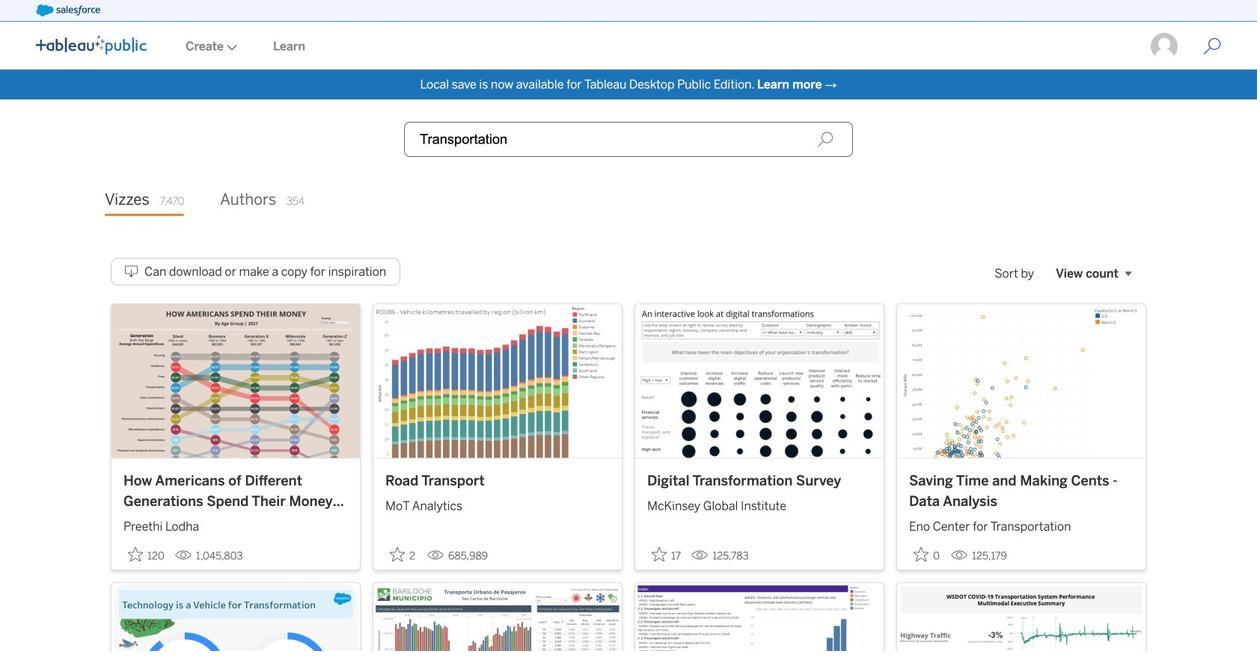 Task type: vqa. For each thing, say whether or not it's contained in the screenshot.
go to search image
yes



Task type: locate. For each thing, give the bounding box(es) containing it.
add favorite image
[[128, 548, 143, 562], [652, 548, 667, 562], [914, 548, 929, 562]]

0 horizontal spatial add favorite image
[[128, 548, 143, 562]]

1 workbook thumbnail image from the left
[[111, 304, 360, 458]]

search image
[[817, 131, 834, 148]]

3 workbook thumbnail image from the left
[[635, 304, 884, 458]]

workbook thumbnail image
[[111, 304, 360, 458], [373, 304, 622, 458], [635, 304, 884, 458], [897, 304, 1146, 458]]

Add Favorite button
[[123, 543, 169, 567], [385, 543, 421, 567], [647, 543, 686, 567], [909, 543, 945, 567]]

2 workbook thumbnail image from the left
[[373, 304, 622, 458]]

workbook thumbnail image for second add favorite button
[[373, 304, 622, 458]]

2 horizontal spatial add favorite image
[[914, 548, 929, 562]]

workbook thumbnail image for 4th add favorite button from the right
[[111, 304, 360, 458]]

1 add favorite image from the left
[[128, 548, 143, 562]]

3 add favorite image from the left
[[914, 548, 929, 562]]

1 add favorite button from the left
[[123, 543, 169, 567]]

add favorite image for second add favorite button from the right
[[652, 548, 667, 562]]

create image
[[224, 45, 237, 51]]

3 add favorite button from the left
[[647, 543, 686, 567]]

1 horizontal spatial add favorite image
[[652, 548, 667, 562]]

2 add favorite image from the left
[[652, 548, 667, 562]]

4 workbook thumbnail image from the left
[[897, 304, 1146, 458]]



Task type: describe. For each thing, give the bounding box(es) containing it.
add favorite image
[[390, 548, 405, 562]]

4 add favorite button from the left
[[909, 543, 945, 567]]

Search input field
[[404, 122, 853, 157]]

workbook thumbnail image for second add favorite button from the right
[[635, 304, 884, 458]]

2 add favorite button from the left
[[385, 543, 421, 567]]

workbook thumbnail image for fourth add favorite button
[[897, 304, 1146, 458]]

go to search image
[[1185, 37, 1239, 55]]

salesforce logo image
[[36, 4, 100, 16]]

add favorite image for fourth add favorite button
[[914, 548, 929, 562]]

logo image
[[36, 35, 147, 55]]

add favorite image for 4th add favorite button from the right
[[128, 548, 143, 562]]

t.turtle image
[[1149, 31, 1179, 61]]



